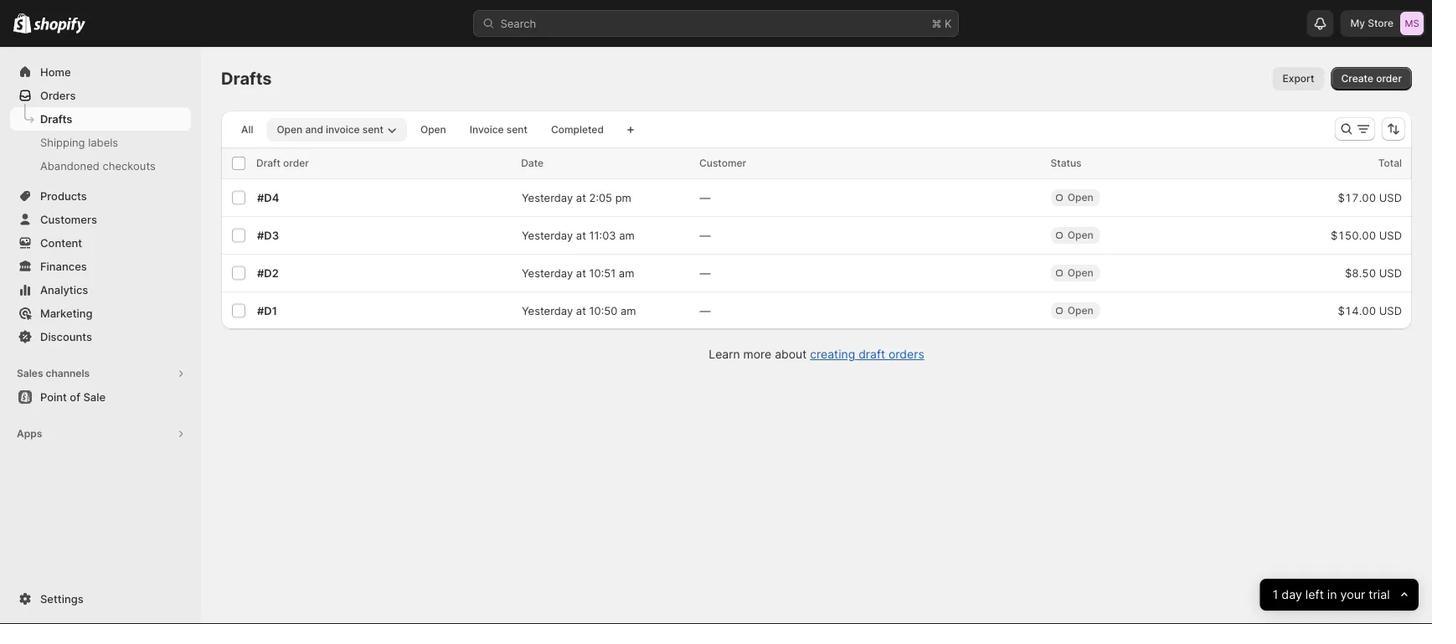 Task type: locate. For each thing, give the bounding box(es) containing it.
$14.00 usd
[[1338, 304, 1402, 317]]

customers
[[40, 213, 97, 226]]

3 yesterday from the top
[[522, 266, 573, 279]]

day
[[1282, 588, 1303, 602]]

home
[[40, 65, 71, 78]]

analytics link
[[10, 278, 191, 302]]

about
[[775, 347, 807, 361]]

marketing
[[40, 307, 93, 320]]

drafts link
[[10, 107, 191, 131]]

2 usd from the top
[[1380, 229, 1402, 242]]

1 sent from the left
[[363, 124, 384, 136]]

usd
[[1380, 191, 1402, 204], [1380, 229, 1402, 242], [1380, 266, 1402, 279], [1380, 304, 1402, 317]]

4 yesterday from the top
[[522, 304, 573, 317]]

1 horizontal spatial order
[[1377, 72, 1402, 85]]

content
[[40, 236, 82, 249]]

finances
[[40, 260, 87, 273]]

apps
[[17, 428, 42, 440]]

point of sale
[[40, 390, 106, 403]]

$14.00
[[1338, 304, 1377, 317]]

11:03 am
[[589, 229, 635, 242]]

products
[[40, 189, 87, 202]]

1 at from the top
[[576, 191, 586, 204]]

tab list containing all
[[228, 117, 617, 142]]

0 vertical spatial order
[[1377, 72, 1402, 85]]

at for 10:50 am
[[576, 304, 586, 317]]

$150.00
[[1331, 229, 1377, 242]]

all
[[241, 124, 253, 136]]

1 usd from the top
[[1380, 191, 1402, 204]]

usd right $14.00
[[1380, 304, 1402, 317]]

1 horizontal spatial sent
[[507, 124, 528, 136]]

shipping labels link
[[10, 131, 191, 154]]

$8.50
[[1345, 266, 1377, 279]]

sent
[[363, 124, 384, 136], [507, 124, 528, 136]]

—
[[700, 191, 711, 204], [700, 229, 711, 242], [700, 266, 711, 279], [700, 304, 711, 317]]

0 horizontal spatial sent
[[363, 124, 384, 136]]

$150.00 usd
[[1331, 229, 1402, 242]]

invoice
[[326, 124, 360, 136]]

usd for $14.00 usd
[[1380, 304, 1402, 317]]

yesterday for yesterday at 10:51 am
[[522, 266, 573, 279]]

2 — from the top
[[700, 229, 711, 242]]

— for 10:51 am
[[700, 266, 711, 279]]

shopify image
[[13, 13, 31, 33], [34, 17, 86, 34]]

yesterday down yesterday at 10:51 am
[[522, 304, 573, 317]]

open inside open and invoice sent dropdown button
[[277, 124, 303, 136]]

yesterday at 10:50 am
[[522, 304, 636, 317]]

0 horizontal spatial shopify image
[[13, 13, 31, 33]]

my store image
[[1401, 12, 1424, 35]]

search
[[501, 17, 536, 30]]

1 vertical spatial order
[[283, 157, 309, 169]]

drafts down orders
[[40, 112, 72, 125]]

yesterday at 10:51 am
[[522, 266, 635, 279]]

order
[[1377, 72, 1402, 85], [283, 157, 309, 169]]

1 yesterday from the top
[[522, 191, 573, 204]]

yesterday down yesterday at 2:05 pm
[[522, 229, 573, 242]]

at left 11:03 am at the left top of the page
[[576, 229, 586, 242]]

open for yesterday at 10:50 am
[[1068, 305, 1094, 317]]

trial
[[1369, 588, 1391, 602]]

1 — from the top
[[700, 191, 711, 204]]

usd right $150.00
[[1380, 229, 1402, 242]]

create
[[1342, 72, 1374, 85]]

4 — from the top
[[700, 304, 711, 317]]

point of sale link
[[10, 385, 191, 409]]

4 at from the top
[[576, 304, 586, 317]]

home link
[[10, 60, 191, 84]]

drafts
[[221, 68, 272, 89], [40, 112, 72, 125]]

#d1 link
[[257, 304, 277, 317]]

creating
[[810, 347, 856, 361]]

at left "2:05 pm"
[[576, 191, 586, 204]]

sent right invoice
[[363, 124, 384, 136]]

at left 10:51 am
[[576, 266, 586, 279]]

yesterday for yesterday at 2:05 pm
[[522, 191, 573, 204]]

open for yesterday at 10:51 am
[[1068, 267, 1094, 279]]

usd right "$17.00"
[[1380, 191, 1402, 204]]

tab list
[[228, 117, 617, 142]]

my
[[1351, 17, 1366, 29]]

3 at from the top
[[576, 266, 586, 279]]

2 yesterday from the top
[[522, 229, 573, 242]]

orders
[[889, 347, 925, 361]]

at
[[576, 191, 586, 204], [576, 229, 586, 242], [576, 266, 586, 279], [576, 304, 586, 317]]

— for 11:03 am
[[700, 229, 711, 242]]

sent right "invoice"
[[507, 124, 528, 136]]

yesterday
[[522, 191, 573, 204], [522, 229, 573, 242], [522, 266, 573, 279], [522, 304, 573, 317]]

2:05 pm
[[589, 191, 632, 204]]

2 at from the top
[[576, 229, 586, 242]]

shipping
[[40, 136, 85, 149]]

create order link
[[1332, 67, 1412, 90]]

10:50 am
[[589, 304, 636, 317]]

total
[[1379, 157, 1402, 169]]

order right the draft
[[283, 157, 309, 169]]

— for 10:50 am
[[700, 304, 711, 317]]

yesterday down date
[[522, 191, 573, 204]]

#d3
[[257, 229, 279, 242]]

0 vertical spatial drafts
[[221, 68, 272, 89]]

3 usd from the top
[[1380, 266, 1402, 279]]

#d3 link
[[257, 229, 279, 242]]

my store
[[1351, 17, 1394, 29]]

point
[[40, 390, 67, 403]]

1 vertical spatial drafts
[[40, 112, 72, 125]]

yesterday down yesterday at 11:03 am
[[522, 266, 573, 279]]

sale
[[83, 390, 106, 403]]

2 sent from the left
[[507, 124, 528, 136]]

completed
[[551, 124, 604, 136]]

creating draft orders link
[[810, 347, 925, 361]]

at left 10:50 am
[[576, 304, 586, 317]]

create order
[[1342, 72, 1402, 85]]

drafts up all
[[221, 68, 272, 89]]

order right create
[[1377, 72, 1402, 85]]

4 usd from the top
[[1380, 304, 1402, 317]]

usd right '$8.50'
[[1380, 266, 1402, 279]]

discounts link
[[10, 325, 191, 349]]

learn
[[709, 347, 740, 361]]

order for draft order
[[283, 157, 309, 169]]

open
[[277, 124, 303, 136], [420, 124, 446, 136], [1068, 191, 1094, 204], [1068, 229, 1094, 241], [1068, 267, 1094, 279], [1068, 305, 1094, 317]]

#d2
[[257, 266, 279, 279]]

draft order
[[256, 157, 309, 169]]

3 — from the top
[[700, 266, 711, 279]]

channels
[[46, 367, 90, 380]]

discounts
[[40, 330, 92, 343]]

at for 2:05 pm
[[576, 191, 586, 204]]

0 horizontal spatial order
[[283, 157, 309, 169]]

⌘ k
[[932, 17, 952, 30]]

1 horizontal spatial shopify image
[[34, 17, 86, 34]]



Task type: describe. For each thing, give the bounding box(es) containing it.
1 day left in your trial
[[1273, 588, 1391, 602]]

$17.00
[[1338, 191, 1377, 204]]

store
[[1368, 17, 1394, 29]]

invoice sent
[[470, 124, 528, 136]]

orders
[[40, 89, 76, 102]]

sent inside dropdown button
[[363, 124, 384, 136]]

date
[[521, 157, 544, 169]]

apps button
[[10, 422, 191, 446]]

in
[[1328, 588, 1338, 602]]

abandoned checkouts
[[40, 159, 156, 172]]

open inside open link
[[420, 124, 446, 136]]

— for 2:05 pm
[[700, 191, 711, 204]]

1
[[1273, 588, 1279, 602]]

#d1
[[257, 304, 277, 317]]

export button
[[1273, 67, 1325, 90]]

marketing link
[[10, 302, 191, 325]]

$17.00 usd
[[1338, 191, 1402, 204]]

products link
[[10, 184, 191, 208]]

orders link
[[10, 84, 191, 107]]

usd for $8.50 usd
[[1380, 266, 1402, 279]]

settings link
[[10, 587, 191, 611]]

open for yesterday at 2:05 pm
[[1068, 191, 1094, 204]]

10:51 am
[[589, 266, 635, 279]]

at for 11:03 am
[[576, 229, 586, 242]]

#d4 link
[[257, 191, 279, 204]]

abandoned checkouts link
[[10, 154, 191, 178]]

abandoned
[[40, 159, 100, 172]]

customers link
[[10, 208, 191, 231]]

at for 10:51 am
[[576, 266, 586, 279]]

sales
[[17, 367, 43, 380]]

settings
[[40, 592, 83, 605]]

sales channels button
[[10, 362, 191, 385]]

checkouts
[[103, 159, 156, 172]]

open for yesterday at 11:03 am
[[1068, 229, 1094, 241]]

⌘
[[932, 17, 942, 30]]

usd for $17.00 usd
[[1380, 191, 1402, 204]]

point of sale button
[[0, 385, 201, 409]]

more
[[744, 347, 772, 361]]

status
[[1051, 157, 1082, 169]]

1 day left in your trial button
[[1261, 579, 1419, 611]]

labels
[[88, 136, 118, 149]]

draft
[[256, 157, 281, 169]]

#d2 link
[[257, 266, 279, 279]]

yesterday at 2:05 pm
[[522, 191, 632, 204]]

all link
[[231, 118, 263, 142]]

open link
[[410, 118, 456, 142]]

completed link
[[541, 118, 614, 142]]

content link
[[10, 231, 191, 255]]

sales channels
[[17, 367, 90, 380]]

analytics
[[40, 283, 88, 296]]

invoice
[[470, 124, 504, 136]]

yesterday for yesterday at 10:50 am
[[522, 304, 573, 317]]

$8.50 usd
[[1345, 266, 1402, 279]]

order for create order
[[1377, 72, 1402, 85]]

your
[[1341, 588, 1366, 602]]

1 horizontal spatial drafts
[[221, 68, 272, 89]]

k
[[945, 17, 952, 30]]

usd for $150.00 usd
[[1380, 229, 1402, 242]]

0 horizontal spatial drafts
[[40, 112, 72, 125]]

invoice sent link
[[460, 118, 538, 142]]

yesterday at 11:03 am
[[522, 229, 635, 242]]

#d4
[[257, 191, 279, 204]]

open and invoice sent button
[[267, 118, 407, 142]]

of
[[70, 390, 80, 403]]

customer
[[699, 157, 747, 169]]

left
[[1306, 588, 1325, 602]]

yesterday for yesterday at 11:03 am
[[522, 229, 573, 242]]

shipping labels
[[40, 136, 118, 149]]

learn more about creating draft orders
[[709, 347, 925, 361]]

and
[[305, 124, 323, 136]]

draft
[[859, 347, 886, 361]]

finances link
[[10, 255, 191, 278]]



Task type: vqa. For each thing, say whether or not it's contained in the screenshot.


